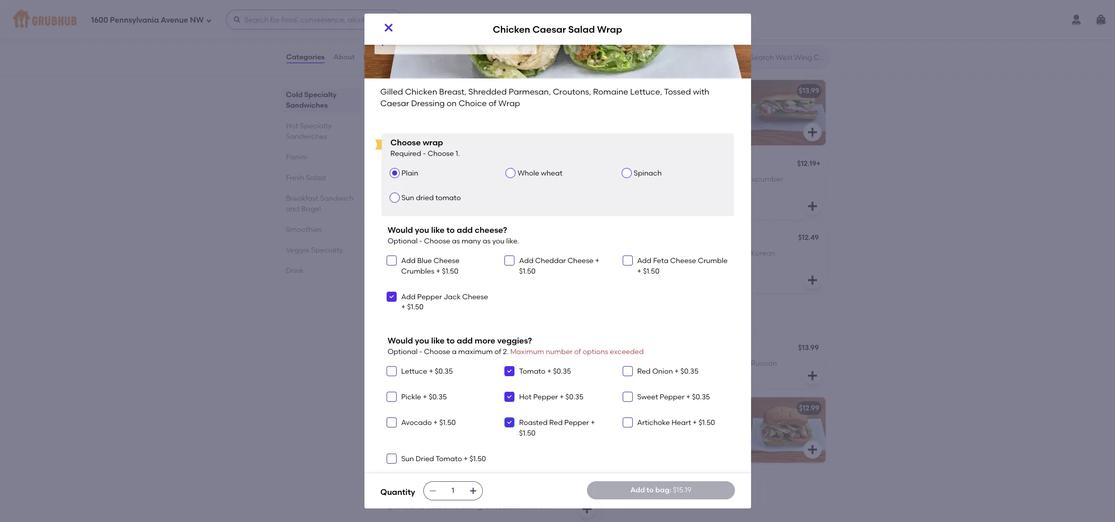 Task type: locate. For each thing, give the bounding box(es) containing it.
spinach
[[634, 169, 662, 178]]

1 add from the top
[[457, 226, 473, 235]]

0 vertical spatial provolone,
[[663, 27, 699, 36]]

hot specialty sandwiches tab
[[286, 121, 356, 142]]

hot right focaccia
[[738, 405, 750, 413]]

mayo
[[494, 27, 513, 36], [671, 37, 690, 46], [537, 101, 556, 110]]

choose up "blue" on the left of page
[[424, 237, 451, 246]]

1 vertical spatial choice
[[427, 111, 450, 120]]

provolone, down "quantity"
[[389, 503, 425, 512]]

roast left turkey
[[454, 493, 472, 501]]

and up "pickle"
[[389, 370, 402, 378]]

specialty
[[304, 91, 337, 99], [300, 122, 332, 130], [311, 246, 343, 255]]

2 grilled from the top
[[614, 419, 637, 427]]

1 horizontal spatial bacon,
[[455, 101, 479, 110]]

choice inside the crispy bacon, lettuce, tomato, mayo on toasted choice of bread.
[[389, 37, 412, 46]]

club
[[389, 87, 405, 95]]

add left feta
[[638, 257, 652, 266]]

add for add blue cheese crumbles
[[401, 257, 416, 266]]

choice for veggie
[[625, 185, 648, 194]]

cold up turkey,
[[407, 87, 423, 95]]

optional up lettuce
[[388, 348, 418, 356]]

sandwich up red onion + $0.35
[[657, 345, 691, 354]]

cheese right feta
[[671, 257, 697, 266]]

svg image inside the "main navigation" navigation
[[1096, 14, 1108, 26]]

lettuce, inside "turkey breast, provolone, avocado, lettuce, tomato, mayo on sub roll."
[[614, 37, 640, 46]]

1 grilled from the top
[[614, 405, 637, 413]]

svg image
[[1096, 14, 1108, 26], [581, 53, 593, 65], [581, 127, 593, 139], [807, 275, 819, 287], [507, 369, 513, 375], [807, 370, 819, 382], [625, 395, 631, 401], [389, 420, 395, 426], [389, 456, 395, 462], [469, 488, 477, 496], [581, 504, 593, 516]]

0 vertical spatial chicken caesar salad wrap
[[493, 23, 623, 35]]

hot for hot pepper + $0.35
[[520, 393, 532, 402]]

sandwich down fresh salad tab
[[320, 194, 354, 203]]

on inside ham, turkey, crispy bacon, lettuce, tomato, mayo on toasted choice of bread.
[[389, 111, 397, 120]]

crispy
[[389, 27, 410, 36]]

sun left dried at the left top of the page
[[402, 194, 415, 203]]

shredded down the many
[[465, 249, 499, 258]]

and down the breakfast
[[286, 205, 299, 214]]

russian right sauerkraut,
[[751, 359, 777, 368]]

0 horizontal spatial tossed
[[418, 270, 442, 278]]

svg image
[[233, 16, 241, 24], [206, 17, 212, 23], [383, 22, 395, 34], [807, 53, 819, 65], [807, 127, 819, 139], [807, 201, 819, 213], [389, 258, 395, 264], [507, 258, 513, 264], [625, 258, 631, 264], [389, 294, 395, 300], [389, 369, 395, 375], [625, 369, 631, 375], [389, 395, 395, 401], [507, 395, 513, 401], [507, 420, 513, 426], [807, 444, 819, 456], [429, 488, 437, 496]]

spinach,
[[720, 249, 750, 258]]

add inside would you like to add more veggies? optional - choose a maximum of 2. maximum number of options exceeded
[[457, 337, 473, 346]]

tomato, inside ham, turkey, crispy bacon, lettuce, tomato, mayo on toasted choice of bread.
[[508, 101, 535, 110]]

chicken caesar salad wrap image
[[525, 228, 600, 294]]

like right roast
[[431, 337, 445, 346]]

hot for hot roast beef and roast turkey breast, melted provolone, russian dressing on toasted sub roll.
[[389, 493, 401, 501]]

you up "blue" on the left of page
[[415, 226, 429, 235]]

add up the crumbles
[[401, 257, 416, 266]]

lettuce, down blt cold sandwich
[[438, 27, 463, 36]]

1 sandwiches from the top
[[286, 101, 328, 110]]

dressing down 'club cold sandwich'
[[411, 98, 445, 108]]

pickle + $0.35
[[401, 393, 447, 402]]

russian down input item quantity number field
[[426, 503, 452, 512]]

melted
[[440, 359, 465, 368], [664, 359, 688, 368], [454, 419, 478, 427], [522, 493, 546, 501]]

2 add from the top
[[457, 337, 473, 346]]

1 horizontal spatial red
[[638, 368, 651, 376]]

roast down francisco
[[403, 493, 420, 501]]

bacon, down blt cold sandwich
[[412, 27, 436, 36]]

with
[[693, 87, 710, 97], [443, 270, 458, 278]]

veggie for veggie specialty
[[286, 246, 309, 255]]

provolone, down tasty turkey cold sandwich
[[663, 27, 699, 36]]

- up "blue" on the left of page
[[420, 237, 423, 246]]

add inside add blue cheese crumbles
[[401, 257, 416, 266]]

more
[[475, 337, 496, 346]]

cold inside button
[[413, 161, 429, 169]]

0 vertical spatial -
[[423, 149, 426, 158]]

cold down choose wrap required - choose 1.
[[413, 161, 429, 169]]

1 horizontal spatial choice
[[459, 98, 487, 108]]

2.
[[503, 348, 509, 356]]

pepper down tomato + $0.35
[[534, 393, 558, 402]]

gilled up the crumbles
[[389, 249, 408, 258]]

romaine
[[593, 87, 629, 97], [462, 259, 493, 268]]

melted left 'swiss,'
[[664, 359, 688, 368]]

rye. down homemade
[[519, 429, 531, 438]]

sandwiches inside cold specialty sandwiches
[[286, 101, 328, 110]]

sub
[[702, 37, 714, 46], [523, 503, 535, 512]]

beef down san francisco hot sandwich
[[422, 493, 437, 501]]

1 vertical spatial veggie
[[286, 246, 309, 255]]

0 horizontal spatial and
[[286, 205, 299, 214]]

0 vertical spatial beef
[[403, 419, 418, 427]]

beef
[[424, 345, 440, 354]]

0 horizontal spatial as
[[452, 237, 460, 246]]

ham,
[[389, 101, 407, 110]]

grilled for grilled chicken breast on focaccia hot sandwich
[[614, 405, 637, 413]]

1 horizontal spatial tomato
[[520, 368, 546, 376]]

breast, inside "turkey breast, provolone, avocado, lettuce, tomato, mayo on sub roll."
[[638, 27, 662, 36]]

hot inside hot specialty sandwiches
[[286, 122, 298, 130]]

red right roasted
[[550, 419, 563, 428]]

provolone,
[[663, 27, 699, 36], [389, 503, 425, 512]]

crispy
[[433, 101, 453, 110]]

0 vertical spatial specialty
[[304, 91, 337, 99]]

avocado, for sub
[[701, 27, 733, 36]]

melted down a
[[440, 359, 465, 368]]

0 vertical spatial to
[[447, 226, 455, 235]]

cheese inside add feta cheese crumble + $1.50
[[671, 257, 697, 266]]

turkey down tasty
[[614, 27, 636, 36]]

- inside would you like to add cheese? optional - choose as many as you like.
[[420, 237, 423, 246]]

2 vertical spatial breast,
[[496, 493, 520, 501]]

cold down categories button
[[286, 91, 302, 99]]

melted inside the hot beef pastrami, melted swiss, homemade coleslaw, russian dressing on toasted rye.
[[454, 419, 478, 427]]

cold right blt
[[403, 13, 419, 21]]

cheese for crumble
[[671, 257, 697, 266]]

0 vertical spatial gilled
[[381, 87, 403, 97]]

breast, inside the grilled chicken breast, avocado, lettuce, tomato, honey mustard on rosemary focaccia.
[[667, 419, 690, 427]]

cold for club cold sandwich
[[407, 87, 423, 95]]

grilled
[[614, 405, 637, 413], [614, 419, 637, 427]]

1 horizontal spatial and
[[389, 370, 402, 378]]

sun dried tomato
[[402, 194, 461, 203]]

on inside hot corn beef, melted swiss, sauerkraut, russian dressing on toasted rye.
[[645, 370, 653, 378]]

optional inside would you like to add more veggies? optional - choose a maximum of 2. maximum number of options exceeded
[[388, 348, 418, 356]]

2 vertical spatial dressing
[[454, 503, 483, 512]]

1 horizontal spatial choice
[[427, 111, 450, 120]]

panini
[[286, 153, 307, 162]]

bread. inside the avocado, lettuce, tomato, red onion, cucumber on choice of bread.
[[658, 185, 680, 194]]

salad
[[468, 23, 499, 36], [569, 23, 595, 35], [306, 174, 326, 182], [446, 235, 466, 243]]

mayo inside ham, turkey, crispy bacon, lettuce, tomato, mayo on toasted choice of bread.
[[537, 101, 556, 110]]

like inside would you like to add cheese? optional - choose as many as you like.
[[431, 226, 445, 235]]

choice right crispy
[[459, 98, 487, 108]]

1 horizontal spatial beef,
[[646, 359, 662, 368]]

0 vertical spatial choice
[[389, 37, 412, 46]]

0 vertical spatial bacon,
[[412, 27, 436, 36]]

hot inside the hot roast beef and roast turkey breast, melted provolone, russian dressing on toasted sub roll.
[[389, 493, 401, 501]]

jack
[[444, 293, 461, 302]]

0 vertical spatial $12.49
[[570, 86, 591, 94]]

dressing down turkey
[[454, 503, 483, 512]]

veggies?
[[498, 337, 532, 346]]

2 as from the left
[[483, 237, 491, 246]]

2 sun from the top
[[401, 455, 414, 464]]

to down "tomato"
[[447, 226, 455, 235]]

1 horizontal spatial romaine
[[593, 87, 629, 97]]

beef, inside hot corn beef, melted swiss, sauerkraut, russian dressing on toasted rye.
[[646, 359, 662, 368]]

1 beef, from the left
[[422, 359, 439, 368]]

dressing inside hot corn beef, melted swiss, sauerkraut, russian dressing on toasted rye.
[[614, 370, 643, 378]]

1 vertical spatial lettuce,
[[648, 175, 676, 184]]

add
[[401, 257, 416, 266], [520, 257, 534, 266], [638, 257, 652, 266], [401, 293, 416, 302], [631, 487, 645, 495]]

roast
[[403, 345, 423, 354]]

1 as from the left
[[452, 237, 460, 246]]

2 vertical spatial choice
[[430, 280, 454, 288]]

add up the many
[[457, 226, 473, 235]]

sandwiches up panini
[[286, 132, 327, 141]]

sun for sun dried tomato + $1.50
[[401, 455, 414, 464]]

club cold sandwich
[[389, 87, 459, 95]]

1 vertical spatial would
[[388, 337, 413, 346]]

1 vertical spatial avocado,
[[686, 249, 718, 258]]

$15.19 down crispy
[[381, 38, 403, 47]]

0 horizontal spatial choice
[[389, 37, 412, 46]]

roast inside hot roast beef, melted jalapeno havarti, horseradish and worcestershire sauce on toasted sub.
[[403, 359, 420, 368]]

specialty up hot specialty sandwiches tab
[[304, 91, 337, 99]]

1 like from the top
[[431, 226, 445, 235]]

$1.50 right avocado
[[440, 419, 456, 428]]

beef, inside hot roast beef, melted jalapeno havarti, horseradish and worcestershire sauce on toasted sub.
[[422, 359, 439, 368]]

bacon, right crispy
[[455, 101, 479, 110]]

reviews
[[363, 53, 392, 61]]

0 vertical spatial rye.
[[683, 370, 695, 378]]

1 vertical spatial to
[[447, 337, 455, 346]]

would left beef
[[388, 337, 413, 346]]

tomato down maximum
[[520, 368, 546, 376]]

2 horizontal spatial and
[[439, 493, 453, 501]]

toasted inside ham, turkey, crispy bacon, lettuce, tomato, mayo on toasted choice of bread.
[[399, 111, 425, 120]]

specialty inside cold specialty sandwiches
[[304, 91, 337, 99]]

1 vertical spatial roll.
[[537, 503, 549, 512]]

0 vertical spatial sub
[[702, 37, 714, 46]]

and
[[286, 205, 299, 214], [389, 370, 402, 378], [439, 493, 453, 501]]

cobbie cold sandwich image
[[750, 80, 826, 146]]

0 horizontal spatial veggie
[[286, 246, 309, 255]]

2 optional from the top
[[388, 348, 418, 356]]

add left the bag:
[[631, 487, 645, 495]]

as down cheese?
[[483, 237, 491, 246]]

as left the many
[[452, 237, 460, 246]]

italian cold sandwich image
[[525, 154, 600, 220]]

0 vertical spatial with
[[693, 87, 710, 97]]

wrap
[[423, 138, 443, 148]]

2 horizontal spatial choice
[[625, 185, 648, 194]]

0 horizontal spatial rye.
[[519, 429, 531, 438]]

panini tab
[[286, 152, 356, 163]]

veggie specialty
[[286, 246, 343, 255]]

add for add cheddar cheese + $1.50
[[520, 257, 534, 266]]

0 vertical spatial russian
[[751, 359, 777, 368]]

2 vertical spatial red
[[550, 419, 563, 428]]

grilled inside the grilled chicken breast, avocado, lettuce, tomato, honey mustard on rosemary focaccia.
[[614, 419, 637, 427]]

tomato, for ham, turkey, crispy bacon, lettuce, tomato, mayo on toasted choice of bread.
[[508, 101, 535, 110]]

specialty for hot specialty sandwiches
[[300, 122, 332, 130]]

1 vertical spatial provolone,
[[389, 503, 425, 512]]

hot up coleslaw,
[[389, 419, 401, 427]]

hot for hot beef pastrami, melted swiss, homemade coleslaw, russian dressing on toasted rye.
[[389, 419, 401, 427]]

would inside would you like to add more veggies? optional - choose a maximum of 2. maximum number of options exceeded
[[388, 337, 413, 346]]

0 vertical spatial like
[[431, 226, 445, 235]]

2 horizontal spatial breast,
[[667, 419, 690, 427]]

specialty down smoothies tab
[[311, 246, 343, 255]]

1 horizontal spatial avocado,
[[686, 249, 718, 258]]

hot inside the hot beef pastrami, melted swiss, homemade coleslaw, russian dressing on toasted rye.
[[389, 419, 401, 427]]

0 horizontal spatial croutons,
[[427, 259, 460, 268]]

2 horizontal spatial bread.
[[658, 185, 680, 194]]

breakfast
[[286, 194, 318, 203]]

blt
[[389, 13, 401, 21]]

russian inside the hot beef pastrami, melted swiss, homemade coleslaw, russian dressing on toasted rye.
[[422, 429, 448, 438]]

hot down exceeded
[[614, 359, 627, 368]]

red onion + $0.35
[[638, 368, 699, 376]]

2 vertical spatial mayo
[[537, 101, 556, 110]]

to up a
[[447, 337, 455, 346]]

1 horizontal spatial tossed
[[664, 87, 691, 97]]

chicken caesar salad wrap up "blue" on the left of page
[[389, 235, 487, 243]]

sandwich down 1.
[[431, 161, 465, 169]]

2 sandwiches from the top
[[286, 132, 327, 141]]

cold inside cold specialty sandwiches
[[286, 91, 302, 99]]

$1.50 down feta
[[643, 267, 660, 276]]

toasted
[[525, 27, 552, 36], [399, 111, 425, 120], [489, 370, 516, 378], [655, 370, 682, 378], [490, 429, 517, 438], [495, 503, 521, 512]]

optional
[[388, 237, 418, 246], [388, 348, 418, 356]]

$13.49
[[573, 478, 594, 486]]

pickle
[[401, 393, 422, 402]]

choice inside honey maple turkey, avocado, spinach, korean bbq sauce, mayo on choice of wrap
[[687, 259, 711, 268]]

pepper down the hot pepper + $0.35
[[565, 419, 589, 428]]

1 vertical spatial you
[[493, 237, 505, 246]]

lettuce,
[[438, 27, 463, 36], [614, 37, 640, 46], [481, 101, 506, 110], [614, 429, 640, 438]]

0 horizontal spatial chicken caesar salad wrap
[[389, 235, 487, 243]]

2 vertical spatial specialty
[[311, 246, 343, 255]]

melted inside hot corn beef, melted swiss, sauerkraut, russian dressing on toasted rye.
[[664, 359, 688, 368]]

roast for beef
[[403, 493, 420, 501]]

choice right mayo
[[687, 259, 711, 268]]

choose down wrap
[[428, 149, 454, 158]]

pepper for add
[[417, 293, 442, 302]]

0 vertical spatial sun
[[402, 194, 415, 203]]

you down cheese?
[[493, 237, 505, 246]]

$0.35 up grilled chicken breast on focaccia hot sandwich
[[692, 393, 710, 402]]

$1.50 up the jack
[[442, 267, 459, 276]]

francisco
[[404, 479, 437, 487]]

avocado, inside the grilled chicken breast, avocado, lettuce, tomato, honey mustard on rosemary focaccia.
[[692, 419, 724, 427]]

specialty for cold specialty sandwiches
[[304, 91, 337, 99]]

cheese for crumbles
[[434, 257, 460, 266]]

lettuce, down tasty
[[614, 37, 640, 46]]

tomato, inside the crispy bacon, lettuce, tomato, mayo on toasted choice of bread.
[[465, 27, 492, 36]]

focaccia
[[704, 405, 736, 413]]

grilled chicken breast, avocado, lettuce, tomato, honey mustard on rosemary focaccia.
[[614, 419, 732, 448]]

red left "onion,"
[[708, 175, 721, 184]]

choose wrap required - choose 1.
[[391, 138, 460, 158]]

1 vertical spatial sun
[[401, 455, 414, 464]]

russian inside hot corn beef, melted swiss, sauerkraut, russian dressing on toasted rye.
[[751, 359, 777, 368]]

would inside would you like to add cheese? optional - choose as many as you like.
[[388, 226, 413, 235]]

1 horizontal spatial sub
[[702, 37, 714, 46]]

bread. inside the crispy bacon, lettuce, tomato, mayo on toasted choice of bread.
[[422, 37, 444, 46]]

2 vertical spatial russian
[[426, 503, 452, 512]]

hot for hot roast beef, melted jalapeno havarti, horseradish and worcestershire sauce on toasted sub.
[[389, 359, 401, 368]]

avocado
[[401, 419, 432, 428]]

sandwiches for hot
[[286, 132, 327, 141]]

$13.99
[[799, 87, 820, 95], [573, 344, 594, 353], [799, 344, 819, 353]]

1 vertical spatial turkey
[[614, 27, 636, 36]]

korean
[[752, 249, 776, 258]]

turkey breast, provolone, avocado, lettuce, tomato, mayo on sub roll.
[[614, 27, 733, 46]]

add up the maximum
[[457, 337, 473, 346]]

0 horizontal spatial roll.
[[537, 503, 549, 512]]

add pepper jack  cheese + $1.50
[[401, 293, 489, 312]]

tasty turkey cold sandwich
[[614, 13, 711, 21]]

1 sun from the top
[[402, 194, 415, 203]]

cheese right the jack
[[463, 293, 489, 302]]

0 vertical spatial gilled chicken breast, shredded parmesan, croutons, romaine lettuce, tossed with caesar dressing on choice of wrap
[[381, 87, 712, 108]]

2 would from the top
[[388, 337, 413, 346]]

roast for beef,
[[403, 359, 420, 368]]

hot for hot roast beef jalapeno sandwich
[[389, 345, 401, 354]]

0 horizontal spatial $15.19
[[381, 38, 403, 47]]

add inside add pepper jack  cheese + $1.50
[[401, 293, 416, 302]]

melted for on
[[454, 419, 478, 427]]

2 horizontal spatial red
[[708, 175, 721, 184]]

$15.19 right the bag:
[[673, 487, 692, 495]]

0 vertical spatial dressing
[[614, 370, 643, 378]]

1 vertical spatial bread.
[[460, 111, 483, 120]]

beef, up worcestershire
[[422, 359, 439, 368]]

cheddar
[[535, 257, 566, 266]]

gilled
[[381, 87, 403, 97], [389, 249, 408, 258]]

0 horizontal spatial bread.
[[422, 37, 444, 46]]

add left "cheddar"
[[520, 257, 534, 266]]

breast, down tasty turkey cold sandwich
[[638, 27, 662, 36]]

tomato, inside "turkey breast, provolone, avocado, lettuce, tomato, mayo on sub roll."
[[642, 37, 669, 46]]

chicken
[[638, 419, 665, 427]]

pepper inside add pepper jack  cheese + $1.50
[[417, 293, 442, 302]]

0 vertical spatial grilled
[[614, 405, 637, 413]]

of inside honey maple turkey, avocado, spinach, korean bbq sauce, mayo on choice of wrap
[[713, 259, 720, 268]]

bread. for blt cold sandwich
[[422, 37, 444, 46]]

jalapeno
[[442, 345, 475, 354]]

2 vertical spatial choice
[[625, 185, 648, 194]]

choose left a
[[424, 348, 451, 356]]

1 vertical spatial rye.
[[519, 429, 531, 438]]

would up the crumbles
[[388, 226, 413, 235]]

$13.99 for hot roast beef, melted jalapeno havarti, horseradish and worcestershire sauce on toasted sub.
[[573, 344, 594, 353]]

beef,
[[422, 359, 439, 368], [646, 359, 662, 368]]

choice
[[459, 98, 487, 108], [687, 259, 711, 268], [430, 280, 454, 288]]

bacon,
[[412, 27, 436, 36], [455, 101, 479, 110]]

whole
[[518, 169, 540, 178]]

1 vertical spatial optional
[[388, 348, 418, 356]]

maximum
[[511, 348, 544, 356]]

melted for toasted
[[664, 359, 688, 368]]

rye. down 'swiss,'
[[683, 370, 695, 378]]

veggie specialty tab
[[286, 245, 356, 256]]

- up 'italian cold sandwich'
[[423, 149, 426, 158]]

horseradish
[[526, 359, 566, 368]]

honey
[[614, 249, 636, 258]]

beef inside the hot roast beef and roast turkey breast, melted provolone, russian dressing on toasted sub roll.
[[422, 493, 437, 501]]

0 vertical spatial choice
[[459, 98, 487, 108]]

1 horizontal spatial rye.
[[683, 370, 695, 378]]

add inside add feta cheese crumble + $1.50
[[638, 257, 652, 266]]

rye. inside the hot beef pastrami, melted swiss, homemade coleslaw, russian dressing on toasted rye.
[[519, 429, 531, 438]]

2 horizontal spatial choice
[[687, 259, 711, 268]]

1 vertical spatial and
[[389, 370, 402, 378]]

and inside "breakfast sandwich and bagel"
[[286, 205, 299, 214]]

to for more
[[447, 337, 455, 346]]

lettuce, inside the avocado, lettuce, tomato, red onion, cucumber on choice of bread.
[[648, 175, 676, 184]]

specialty inside hot specialty sandwiches
[[300, 122, 332, 130]]

tossed
[[664, 87, 691, 97], [418, 270, 442, 278]]

1 optional from the top
[[388, 237, 418, 246]]

hot down the sun dried tomato + $1.50
[[439, 479, 452, 487]]

2 like from the top
[[431, 337, 445, 346]]

0 horizontal spatial choice
[[430, 280, 454, 288]]

specialty down cold specialty sandwiches
[[300, 122, 332, 130]]

1 vertical spatial dressing
[[450, 429, 478, 438]]

cheese right "cheddar"
[[568, 257, 594, 266]]

2 vertical spatial and
[[439, 493, 453, 501]]

$11.49 +
[[572, 12, 595, 20]]

1 vertical spatial russian
[[422, 429, 448, 438]]

on inside "turkey breast, provolone, avocado, lettuce, tomato, mayo on sub roll."
[[692, 37, 700, 46]]

chicken caesar salad wrap
[[493, 23, 623, 35], [389, 235, 487, 243]]

wheat
[[541, 169, 563, 178]]

add for add to bag: $15.19
[[631, 487, 645, 495]]

$1.50 down roasted
[[520, 430, 536, 438]]

red inside roasted red pepper + $1.50
[[550, 419, 563, 428]]

0 vertical spatial breast,
[[439, 87, 467, 97]]

rosemary
[[614, 439, 647, 448]]

corn
[[628, 359, 644, 368]]

avocado, inside honey maple turkey, avocado, spinach, korean bbq sauce, mayo on choice of wrap
[[686, 249, 718, 258]]

1 vertical spatial add
[[457, 337, 473, 346]]

hot down sub.
[[520, 393, 532, 402]]

onion
[[653, 368, 673, 376]]

1 horizontal spatial veggie
[[614, 161, 638, 169]]

2 beef, from the left
[[646, 359, 662, 368]]

1 horizontal spatial breast,
[[638, 27, 662, 36]]

0 vertical spatial optional
[[388, 237, 418, 246]]

dressing down the crumbles
[[389, 280, 418, 288]]

2 vertical spatial to
[[647, 487, 654, 495]]

to left the bag:
[[647, 487, 654, 495]]

a
[[452, 348, 457, 356]]

hot roast beef, melted jalapeno havarti, horseradish and worcestershire sauce on toasted sub.
[[389, 359, 566, 378]]

1 vertical spatial choice
[[687, 259, 711, 268]]

beef, down rueben hot sandwich
[[646, 359, 662, 368]]

hot for hot corn beef, melted swiss, sauerkraut, russian dressing on toasted rye.
[[614, 359, 627, 368]]

hot inside hot corn beef, melted swiss, sauerkraut, russian dressing on toasted rye.
[[614, 359, 627, 368]]

on inside the hot beef pastrami, melted swiss, homemade coleslaw, russian dressing on toasted rye.
[[480, 429, 489, 438]]

roast
[[403, 359, 420, 368], [403, 493, 420, 501], [454, 493, 472, 501]]

1 vertical spatial mayo
[[671, 37, 690, 46]]

add inside would you like to add cheese? optional - choose as many as you like.
[[457, 226, 473, 235]]

0 vertical spatial roll.
[[716, 37, 728, 46]]

1 horizontal spatial $15.19
[[673, 487, 692, 495]]

melted for sauce
[[440, 359, 465, 368]]

breakfast sandwich and bagel
[[286, 194, 354, 214]]

0 vertical spatial mayo
[[494, 27, 513, 36]]

like down sun dried tomato
[[431, 226, 445, 235]]

0 vertical spatial you
[[415, 226, 429, 235]]

lettuce, inside the crispy bacon, lettuce, tomato, mayo on toasted choice of bread.
[[438, 27, 463, 36]]

sandwich
[[421, 13, 455, 21], [676, 13, 711, 21], [425, 87, 459, 95], [660, 87, 694, 95], [431, 161, 465, 169], [320, 194, 354, 203], [477, 345, 511, 354], [657, 345, 691, 354], [752, 405, 786, 413], [453, 479, 488, 487]]

0 vertical spatial avocado,
[[701, 27, 733, 36]]

melted inside hot roast beef, melted jalapeno havarti, horseradish and worcestershire sauce on toasted sub.
[[440, 359, 465, 368]]

bacon, inside the crispy bacon, lettuce, tomato, mayo on toasted choice of bread.
[[412, 27, 436, 36]]

you for optional
[[415, 226, 429, 235]]

2 vertical spatial bread.
[[658, 185, 680, 194]]

1 horizontal spatial mayo
[[537, 101, 556, 110]]

bagel
[[301, 205, 321, 214]]

lettuce, inside ham, turkey, crispy bacon, lettuce, tomato, mayo on toasted choice of bread.
[[481, 101, 506, 110]]

lettuce + $0.35
[[401, 368, 453, 376]]

lettuce, right crispy
[[481, 101, 506, 110]]

cold specialty sandwiches tab
[[286, 90, 356, 111]]

categories button
[[286, 39, 326, 76]]

0 vertical spatial bread.
[[422, 37, 444, 46]]

lettuce, for grilled chicken breast, avocado, lettuce, tomato, honey mustard on rosemary focaccia.
[[614, 429, 640, 438]]

beef up coleslaw,
[[403, 419, 418, 427]]

and down san francisco hot sandwich
[[439, 493, 453, 501]]

like inside would you like to add more veggies? optional - choose a maximum of 2. maximum number of options exceeded
[[431, 337, 445, 346]]

tasty
[[614, 13, 633, 21]]

pennsylvania
[[110, 15, 159, 24]]

0 horizontal spatial parmesan,
[[389, 259, 425, 268]]

italian cold sandwich button
[[383, 154, 600, 220]]

san francisco hot sandwich
[[389, 479, 488, 487]]

tomato, inside the grilled chicken breast, avocado, lettuce, tomato, honey mustard on rosemary focaccia.
[[642, 429, 669, 438]]

1 would from the top
[[388, 226, 413, 235]]

lettuce, up the "rosemary"
[[614, 429, 640, 438]]

0 vertical spatial breast,
[[638, 27, 662, 36]]

mayo inside "turkey breast, provolone, avocado, lettuce, tomato, mayo on sub roll."
[[671, 37, 690, 46]]



Task type: vqa. For each thing, say whether or not it's contained in the screenshot.
'Reviews' at top
yes



Task type: describe. For each thing, give the bounding box(es) containing it.
melted inside the hot roast beef and roast turkey breast, melted provolone, russian dressing on toasted sub roll.
[[522, 493, 546, 501]]

provolone, inside "turkey breast, provolone, avocado, lettuce, tomato, mayo on sub roll."
[[663, 27, 699, 36]]

whole wheat
[[518, 169, 563, 178]]

cheese inside add pepper jack  cheese + $1.50
[[463, 293, 489, 302]]

specialty for veggie specialty
[[311, 246, 343, 255]]

like for cheese?
[[431, 226, 445, 235]]

sub inside the hot roast beef and roast turkey breast, melted provolone, russian dressing on toasted sub roll.
[[523, 503, 535, 512]]

1.
[[456, 149, 460, 158]]

0 vertical spatial dressing
[[411, 98, 445, 108]]

roll. inside "turkey breast, provolone, avocado, lettuce, tomato, mayo on sub roll."
[[716, 37, 728, 46]]

grilled chicken breast on focaccia hot sandwich image
[[750, 398, 826, 464]]

choose up required
[[391, 138, 421, 148]]

caesar inside chicken caesar salad wrap $15.19
[[427, 23, 466, 36]]

heart
[[672, 419, 691, 428]]

$0.35 down a
[[435, 368, 453, 376]]

lettuce, for ham, turkey, crispy bacon, lettuce, tomato, mayo on toasted choice of bread.
[[481, 101, 506, 110]]

breast, inside the hot roast beef and roast turkey breast, melted provolone, russian dressing on toasted sub roll.
[[496, 493, 520, 501]]

0 vertical spatial tossed
[[664, 87, 691, 97]]

required
[[391, 149, 421, 158]]

0 vertical spatial turkey
[[634, 13, 657, 21]]

bacon, inside ham, turkey, crispy bacon, lettuce, tomato, mayo on toasted choice of bread.
[[455, 101, 479, 110]]

smoothies
[[286, 226, 322, 234]]

exceeded
[[610, 348, 644, 356]]

rueben
[[614, 345, 641, 354]]

add for add pepper jack  cheese + $1.50
[[401, 293, 416, 302]]

hot beef pastrami, melted swiss, homemade coleslaw, russian dressing on toasted rye.
[[389, 419, 542, 438]]

$1.50 inside roasted red pepper + $1.50
[[520, 430, 536, 438]]

honey maple turkey, avocado, spinach, korean bbq sauce, mayo on choice of wrap
[[614, 249, 776, 268]]

sandwiches for cold
[[286, 101, 328, 110]]

hot roast beef jalapeno sandwich
[[389, 345, 511, 354]]

bread. inside ham, turkey, crispy bacon, lettuce, tomato, mayo on toasted choice of bread.
[[460, 111, 483, 120]]

crispy bacon, lettuce, tomato, mayo on toasted choice of bread.
[[389, 27, 552, 46]]

$1.50 inside add pepper jack  cheese + $1.50
[[407, 303, 424, 312]]

homemade
[[502, 419, 542, 427]]

add cheddar cheese + $1.50
[[520, 257, 600, 276]]

of inside ham, turkey, crispy bacon, lettuce, tomato, mayo on toasted choice of bread.
[[452, 111, 459, 120]]

plain
[[402, 169, 419, 178]]

red inside the avocado, lettuce, tomato, red onion, cucumber on choice of bread.
[[708, 175, 721, 184]]

turkey inside "turkey breast, provolone, avocado, lettuce, tomato, mayo on sub roll."
[[614, 27, 636, 36]]

you for veggies?
[[415, 337, 429, 346]]

on inside the hot roast beef and roast turkey breast, melted provolone, russian dressing on toasted sub roll.
[[484, 503, 493, 512]]

jalapeno
[[466, 359, 497, 368]]

on inside the crispy bacon, lettuce, tomato, mayo on toasted choice of bread.
[[515, 27, 524, 36]]

1 vertical spatial croutons,
[[427, 259, 460, 268]]

$12.49 for $12.49
[[799, 234, 819, 242]]

sandwich up "turkey breast, provolone, avocado, lettuce, tomato, mayo on sub roll."
[[676, 13, 711, 21]]

$0.35 down number
[[553, 368, 571, 376]]

+ inside roasted red pepper + $1.50
[[591, 419, 595, 428]]

mayo for turkey breast, provolone, avocado, lettuce, tomato, mayo on sub roll.
[[671, 37, 690, 46]]

hot up corn on the bottom of the page
[[642, 345, 655, 354]]

1 vertical spatial red
[[638, 368, 651, 376]]

sandwich up the hot roast beef and roast turkey breast, melted provolone, russian dressing on toasted sub roll.
[[453, 479, 488, 487]]

+ inside add pepper jack  cheese + $1.50
[[401, 303, 406, 312]]

and inside hot roast beef, melted jalapeno havarti, horseradish and worcestershire sauce on toasted sub.
[[389, 370, 402, 378]]

artichoke
[[638, 419, 670, 428]]

$12.49 for $12.49 +
[[570, 86, 591, 94]]

like for more
[[431, 337, 445, 346]]

about button
[[333, 39, 355, 76]]

honey
[[671, 429, 692, 438]]

sun for sun dried tomato
[[402, 194, 415, 203]]

search icon image
[[734, 51, 746, 63]]

$12.49 +
[[570, 86, 595, 94]]

smoothies tab
[[286, 225, 356, 235]]

sandwich up crispy
[[425, 87, 459, 95]]

mustard
[[693, 429, 722, 438]]

would you like to add cheese? optional - choose as many as you like.
[[388, 226, 520, 246]]

1 horizontal spatial with
[[693, 87, 710, 97]]

$1.50 up mustard
[[699, 419, 716, 428]]

0 vertical spatial shredded
[[469, 87, 507, 97]]

avocado, for on
[[692, 419, 724, 427]]

grilled chicken breast on focaccia hot sandwich
[[614, 405, 786, 413]]

$0.35 up roasted red pepper + $1.50
[[566, 393, 584, 402]]

dried
[[416, 455, 434, 464]]

hot roast beef and roast turkey breast, melted provolone, russian dressing on toasted sub roll.
[[389, 493, 549, 512]]

dressing inside the hot beef pastrami, melted swiss, homemade coleslaw, russian dressing on toasted rye.
[[450, 429, 478, 438]]

choose inside would you like to add cheese? optional - choose as many as you like.
[[424, 237, 451, 246]]

fresh salad tab
[[286, 173, 356, 183]]

add to bag: $15.19
[[631, 487, 692, 495]]

add feta cheese crumble + $1.50
[[638, 257, 728, 276]]

on inside the grilled chicken breast, avocado, lettuce, tomato, honey mustard on rosemary focaccia.
[[724, 429, 732, 438]]

coleslaw,
[[389, 429, 420, 438]]

nw
[[190, 15, 204, 24]]

add for add feta cheese crumble + $1.50
[[638, 257, 652, 266]]

rye. inside hot corn beef, melted swiss, sauerkraut, russian dressing on toasted rye.
[[683, 370, 695, 378]]

hot pepper + $0.35
[[520, 393, 584, 402]]

beef, for sandwich
[[646, 359, 662, 368]]

sandwich right cobbie
[[660, 87, 694, 95]]

of inside the avocado, lettuce, tomato, red onion, cucumber on choice of bread.
[[649, 185, 656, 194]]

would for would you like to add cheese?
[[388, 226, 413, 235]]

to for cheese?
[[447, 226, 455, 235]]

wrap inside chicken caesar salad wrap $15.19
[[502, 23, 531, 36]]

cheese?
[[475, 226, 507, 235]]

on inside honey maple turkey, avocado, spinach, korean bbq sauce, mayo on choice of wrap
[[677, 259, 685, 268]]

on inside hot roast beef, melted jalapeno havarti, horseradish and worcestershire sauce on toasted sub.
[[479, 370, 488, 378]]

hot specialty sandwiches
[[286, 122, 332, 141]]

breast
[[669, 405, 692, 413]]

add for more
[[457, 337, 473, 346]]

$1.50 inside add feta cheese crumble + $1.50
[[643, 267, 660, 276]]

russian inside the hot roast beef and roast turkey breast, melted provolone, russian dressing on toasted sub roll.
[[426, 503, 452, 512]]

provolone, inside the hot roast beef and roast turkey breast, melted provolone, russian dressing on toasted sub roll.
[[389, 503, 425, 512]]

1600
[[91, 15, 108, 24]]

swiss,
[[690, 359, 709, 368]]

turkey,
[[661, 249, 684, 258]]

like.
[[507, 237, 520, 246]]

$11.49
[[572, 12, 591, 20]]

0 vertical spatial lettuce,
[[631, 87, 663, 97]]

+ $1.50
[[435, 267, 459, 276]]

toasted inside the crispy bacon, lettuce, tomato, mayo on toasted choice of bread.
[[525, 27, 552, 36]]

1 vertical spatial gilled
[[389, 249, 408, 258]]

cucumber
[[747, 175, 783, 184]]

tomato + $0.35
[[520, 368, 571, 376]]

salad inside chicken caesar salad wrap $15.19
[[468, 23, 499, 36]]

roll. inside the hot roast beef and roast turkey breast, melted provolone, russian dressing on toasted sub roll.
[[537, 503, 549, 512]]

main navigation navigation
[[0, 0, 1116, 39]]

cold for cobbie cold sandwich
[[642, 87, 658, 95]]

1 vertical spatial dressing
[[389, 280, 418, 288]]

optional inside would you like to add cheese? optional - choose as many as you like.
[[388, 237, 418, 246]]

$12.19
[[798, 160, 817, 168]]

1 vertical spatial shredded
[[465, 249, 499, 258]]

toasted inside hot roast beef, melted jalapeno havarti, horseradish and worcestershire sauce on toasted sub.
[[489, 370, 516, 378]]

pepper for sweet
[[660, 393, 685, 402]]

tomato, for grilled chicken breast, avocado, lettuce, tomato, honey mustard on rosemary focaccia.
[[642, 429, 669, 438]]

cheese for +
[[568, 257, 594, 266]]

tasty turkey cold sandwich image
[[750, 6, 826, 72]]

sandwich inside button
[[431, 161, 465, 169]]

0 vertical spatial romaine
[[593, 87, 629, 97]]

cold for blt cold sandwich
[[403, 13, 419, 21]]

1 vertical spatial chicken caesar salad wrap
[[389, 235, 487, 243]]

2 vertical spatial lettuce,
[[389, 270, 417, 278]]

mayo inside the crispy bacon, lettuce, tomato, mayo on toasted choice of bread.
[[494, 27, 513, 36]]

havarti,
[[498, 359, 524, 368]]

feta
[[654, 257, 669, 266]]

1 horizontal spatial parmesan,
[[509, 87, 551, 97]]

- inside choose wrap required - choose 1.
[[423, 149, 426, 158]]

choice for blt cold sandwich
[[389, 37, 412, 46]]

of inside the crispy bacon, lettuce, tomato, mayo on toasted choice of bread.
[[413, 37, 420, 46]]

1 vertical spatial $15.19
[[673, 487, 692, 495]]

1 vertical spatial breast,
[[440, 249, 464, 258]]

chicken inside chicken caesar salad wrap $15.19
[[381, 23, 424, 36]]

cold for italian cold sandwich
[[413, 161, 429, 169]]

beef inside the hot beef pastrami, melted swiss, homemade coleslaw, russian dressing on toasted rye.
[[403, 419, 418, 427]]

salad inside tab
[[306, 174, 326, 182]]

dressing inside the hot roast beef and roast turkey breast, melted provolone, russian dressing on toasted sub roll.
[[454, 503, 483, 512]]

tomato, for turkey breast, provolone, avocado, lettuce, tomato, mayo on sub roll.
[[642, 37, 669, 46]]

lettuce, for turkey breast, provolone, avocado, lettuce, tomato, mayo on sub roll.
[[614, 37, 640, 46]]

avocado, lettuce, tomato, red onion, cucumber on choice of bread.
[[614, 175, 783, 194]]

pepper for hot
[[534, 393, 558, 402]]

breakfast sandwich and bagel tab
[[286, 193, 356, 215]]

turkey,
[[409, 101, 431, 110]]

sauce,
[[631, 259, 654, 268]]

turkey
[[474, 493, 495, 501]]

blue
[[417, 257, 432, 266]]

cobbie
[[614, 87, 640, 95]]

sun dried tomato + $1.50
[[401, 455, 486, 464]]

Search West Wing Cafe - Penn Ave search field
[[749, 53, 826, 62]]

quantity
[[381, 488, 415, 498]]

chicken caesar salad wrap $15.19
[[381, 23, 531, 47]]

sandwich up jalapeno
[[477, 345, 511, 354]]

sandwich inside "breakfast sandwich and bagel"
[[320, 194, 354, 203]]

+ inside add cheddar cheese + $1.50
[[596, 257, 600, 266]]

- inside would you like to add more veggies? optional - choose a maximum of 2. maximum number of options exceeded
[[420, 348, 423, 356]]

cold specialty sandwiches
[[286, 91, 337, 110]]

pepper inside roasted red pepper + $1.50
[[565, 419, 589, 428]]

roasted red pepper + $1.50
[[520, 419, 595, 438]]

sauerkraut,
[[711, 359, 750, 368]]

1 horizontal spatial chicken caesar salad wrap
[[493, 23, 623, 35]]

1 vertical spatial parmesan,
[[389, 259, 425, 268]]

cobbie cold sandwich
[[614, 87, 694, 95]]

veggie for veggie
[[614, 161, 638, 169]]

$12.19 +
[[798, 160, 821, 168]]

$0.35 down worcestershire
[[429, 393, 447, 402]]

avocado, inside the avocado, lettuce, tomato, red onion, cucumber on choice of bread.
[[614, 175, 647, 184]]

1600 pennsylvania avenue nw
[[91, 15, 204, 24]]

sub.
[[518, 370, 532, 378]]

roasted
[[520, 419, 548, 428]]

sub inside "turkey breast, provolone, avocado, lettuce, tomato, mayo on sub roll."
[[702, 37, 714, 46]]

$13.99 for hot corn beef, melted swiss, sauerkraut, russian dressing on toasted rye.
[[799, 344, 819, 353]]

add for cheese?
[[457, 226, 473, 235]]

$12.99
[[799, 405, 820, 413]]

choice inside ham, turkey, crispy bacon, lettuce, tomato, mayo on toasted choice of bread.
[[427, 111, 450, 120]]

1 vertical spatial tossed
[[418, 270, 442, 278]]

avocado + $1.50
[[401, 419, 456, 428]]

bag:
[[656, 487, 672, 495]]

and inside the hot roast beef and roast turkey breast, melted provolone, russian dressing on toasted sub roll.
[[439, 493, 453, 501]]

italian
[[389, 161, 411, 169]]

sandwich left $12.99
[[752, 405, 786, 413]]

tomato
[[436, 194, 461, 203]]

lettuce
[[401, 368, 428, 376]]

$1.50 down the hot beef pastrami, melted swiss, homemade coleslaw, russian dressing on toasted rye.
[[470, 455, 486, 464]]

wrap inside honey maple turkey, avocado, spinach, korean bbq sauce, mayo on choice of wrap
[[722, 259, 740, 268]]

blt cold sandwich
[[389, 13, 455, 21]]

cold up "turkey breast, provolone, avocado, lettuce, tomato, mayo on sub roll."
[[658, 13, 675, 21]]

would for would you like to add more veggies?
[[388, 337, 413, 346]]

on inside the avocado, lettuce, tomato, red onion, cucumber on choice of bread.
[[614, 185, 623, 194]]

crumbles
[[401, 267, 435, 276]]

drink tab
[[286, 266, 356, 277]]

choose inside would you like to add more veggies? optional - choose a maximum of 2. maximum number of options exceeded
[[424, 348, 451, 356]]

mayo for ham, turkey, crispy bacon, lettuce, tomato, mayo on toasted choice of bread.
[[537, 101, 556, 110]]

1 vertical spatial gilled chicken breast, shredded parmesan, croutons, romaine lettuce, tossed with caesar dressing on choice of wrap
[[389, 249, 499, 288]]

Input item quantity number field
[[442, 483, 464, 501]]

maximum
[[459, 348, 493, 356]]

worcestershire
[[404, 370, 455, 378]]

1 horizontal spatial croutons,
[[553, 87, 592, 97]]

sandwich up chicken caesar salad wrap $15.19
[[421, 13, 455, 21]]

0 vertical spatial tomato
[[520, 368, 546, 376]]

drink
[[286, 267, 303, 276]]

$0.35 right 'onion'
[[681, 368, 699, 376]]

bread. for veggie
[[658, 185, 680, 194]]

categories
[[286, 53, 325, 61]]

toasted inside hot corn beef, melted swiss, sauerkraut, russian dressing on toasted rye.
[[655, 370, 682, 378]]

+ inside add feta cheese crumble + $1.50
[[638, 267, 642, 276]]

hot for hot specialty sandwiches
[[286, 122, 298, 130]]

$15.19 inside chicken caesar salad wrap $15.19
[[381, 38, 403, 47]]

hot corn beef, melted swiss, sauerkraut, russian dressing on toasted rye.
[[614, 359, 777, 378]]

0 horizontal spatial tomato
[[436, 455, 462, 464]]

1 vertical spatial romaine
[[462, 259, 493, 268]]

toasted inside the hot roast beef and roast turkey breast, melted provolone, russian dressing on toasted sub roll.
[[495, 503, 521, 512]]

$1.50 inside add cheddar cheese + $1.50
[[520, 267, 536, 276]]

beef, for beef
[[422, 359, 439, 368]]

toasted inside the hot beef pastrami, melted swiss, homemade coleslaw, russian dressing on toasted rye.
[[490, 429, 517, 438]]

mayo
[[656, 259, 675, 268]]

grilled for grilled chicken breast, avocado, lettuce, tomato, honey mustard on rosemary focaccia.
[[614, 419, 637, 427]]

1 vertical spatial with
[[443, 270, 458, 278]]



